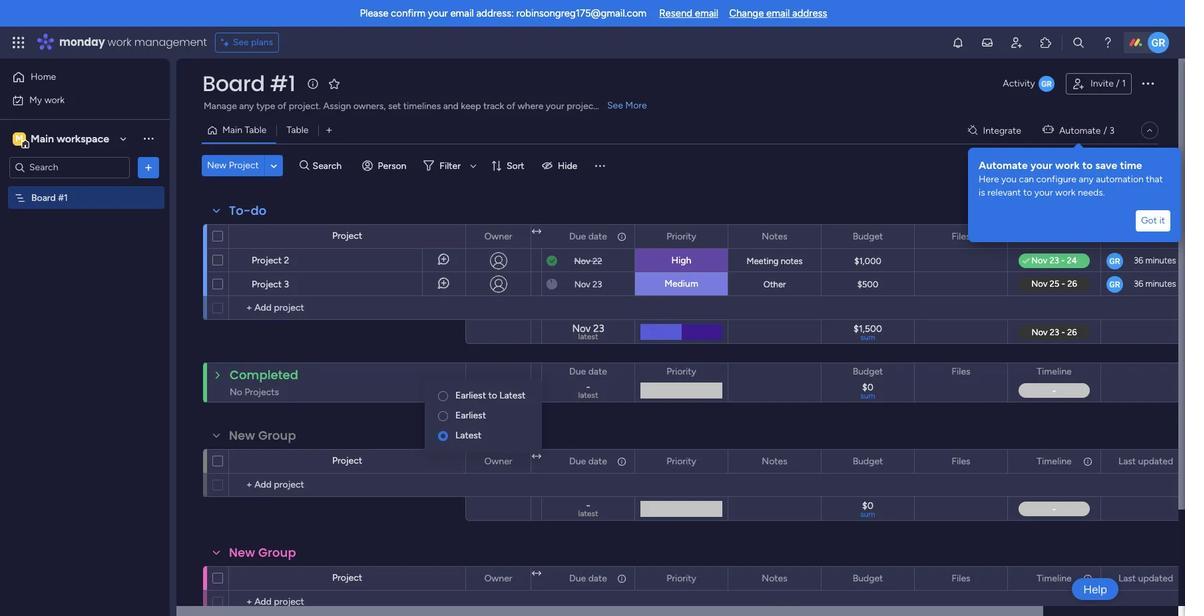 Task type: locate. For each thing, give the bounding box(es) containing it.
2 new group from the top
[[229, 545, 296, 562]]

manage
[[204, 101, 237, 112]]

earliest for earliest to latest
[[456, 390, 486, 402]]

Notes field
[[759, 230, 791, 244], [759, 455, 791, 469], [759, 572, 791, 587]]

address
[[793, 7, 828, 19]]

main right workspace icon on the top of the page
[[31, 132, 54, 145]]

2 vertical spatial last updated field
[[1116, 572, 1177, 587]]

1 vertical spatial notes
[[762, 456, 788, 467]]

1 earliest from the top
[[456, 390, 486, 402]]

email right change on the right top of the page
[[767, 7, 790, 19]]

1 vertical spatial owner
[[485, 456, 513, 467]]

board #1 down search in workspace field
[[31, 192, 68, 204]]

new group field for priority
[[226, 428, 300, 445]]

dapulse checkmark sign image
[[1023, 254, 1030, 270]]

$1,000
[[855, 256, 882, 266]]

2 vertical spatial owner field
[[481, 572, 516, 587]]

4 budget from the top
[[853, 573, 884, 585]]

meeting notes
[[747, 256, 803, 266]]

1 minutes from the top
[[1146, 256, 1177, 266]]

1 last updated from the top
[[1119, 231, 1174, 242]]

2 notes from the top
[[762, 456, 788, 467]]

main for main workspace
[[31, 132, 54, 145]]

1 vertical spatial board
[[31, 192, 56, 204]]

see inside button
[[233, 37, 249, 48]]

2 new group field from the top
[[226, 545, 300, 562]]

Board #1 field
[[199, 69, 299, 99]]

1 horizontal spatial board #1
[[203, 69, 296, 99]]

resend email link
[[660, 7, 719, 19]]

menu image
[[594, 159, 607, 173]]

2 owner field from the top
[[481, 455, 516, 469]]

last for notes
[[1119, 231, 1137, 242]]

1 vertical spatial any
[[1079, 174, 1094, 185]]

1 of from the left
[[278, 101, 287, 112]]

options image
[[1141, 75, 1157, 91]]

new
[[207, 160, 227, 171], [229, 428, 255, 444], [229, 545, 255, 562]]

3 budget field from the top
[[850, 455, 887, 469]]

1 horizontal spatial latest
[[500, 390, 526, 402]]

36 minutes ag
[[1135, 256, 1186, 266], [1135, 279, 1186, 289]]

2 due date from the top
[[570, 456, 607, 467]]

option
[[0, 186, 170, 189]]

2 + add project text field from the top
[[236, 478, 460, 494]]

nov down "nov 22"
[[575, 279, 591, 289]]

0 vertical spatial last
[[1119, 231, 1137, 242]]

table inside 'button'
[[287, 125, 309, 136]]

search everything image
[[1073, 36, 1086, 49]]

1 new group from the top
[[229, 428, 296, 444]]

1 vertical spatial latest
[[456, 430, 482, 442]]

1 vertical spatial group
[[258, 545, 296, 562]]

last
[[1119, 231, 1137, 242], [1119, 456, 1137, 467], [1119, 573, 1137, 585]]

23 down nov 23
[[594, 323, 605, 335]]

0 horizontal spatial to
[[489, 390, 497, 402]]

1 vertical spatial new
[[229, 428, 255, 444]]

2 last from the top
[[1119, 456, 1137, 467]]

completed
[[230, 367, 299, 384]]

Due date field
[[566, 230, 611, 244], [566, 365, 611, 380], [566, 455, 611, 469], [566, 572, 611, 587]]

your
[[428, 7, 448, 19], [546, 101, 565, 112], [1031, 159, 1053, 172], [1035, 187, 1054, 199]]

2 updated from the top
[[1139, 456, 1174, 467]]

1 horizontal spatial of
[[507, 101, 516, 112]]

2 vertical spatial sum
[[861, 510, 876, 520]]

please confirm your email address: robinsongreg175@gmail.com
[[360, 7, 647, 19]]

2 last updated from the top
[[1119, 456, 1174, 467]]

0 horizontal spatial main
[[31, 132, 54, 145]]

1 36 from the top
[[1135, 256, 1144, 266]]

1 vertical spatial last
[[1119, 456, 1137, 467]]

1 vertical spatial due date
[[570, 456, 607, 467]]

work down configure
[[1056, 187, 1076, 199]]

1 vertical spatial last updated
[[1119, 456, 1174, 467]]

1 vertical spatial 36 minutes ag
[[1135, 279, 1186, 289]]

1 vertical spatial new group field
[[226, 545, 300, 562]]

1 vertical spatial updated
[[1139, 456, 1174, 467]]

board up manage
[[203, 69, 265, 99]]

workspace options image
[[142, 132, 155, 145]]

automate
[[1060, 125, 1102, 136], [979, 159, 1028, 172]]

it
[[1160, 215, 1166, 227]]

board inside list box
[[31, 192, 56, 204]]

0 horizontal spatial 3
[[284, 279, 289, 290]]

automate right autopilot icon at the right top of the page
[[1060, 125, 1102, 136]]

2 priority from the top
[[667, 366, 697, 378]]

show board description image
[[305, 77, 321, 91]]

+ Add project text field
[[236, 595, 460, 611]]

New Group field
[[226, 428, 300, 445], [226, 545, 300, 562]]

where
[[518, 101, 544, 112]]

0 horizontal spatial see
[[233, 37, 249, 48]]

0 vertical spatial notes field
[[759, 230, 791, 244]]

4 date from the top
[[589, 573, 607, 585]]

Budget field
[[850, 230, 887, 244], [850, 365, 887, 380], [850, 455, 887, 469], [850, 572, 887, 587]]

work
[[108, 35, 132, 50], [44, 94, 65, 106], [1056, 159, 1080, 172], [1056, 187, 1076, 199]]

more
[[626, 100, 647, 111]]

new inside button
[[207, 160, 227, 171]]

group for owner
[[258, 545, 296, 562]]

options image
[[142, 161, 155, 174]]

23 down 22
[[593, 279, 602, 289]]

automate up you at the right of page
[[979, 159, 1028, 172]]

2 vertical spatial due date
[[570, 573, 607, 585]]

$0 sum
[[861, 501, 876, 520]]

0 vertical spatial latest
[[579, 332, 599, 342]]

autopilot image
[[1043, 121, 1055, 138]]

filter
[[440, 160, 461, 172]]

main down manage
[[223, 125, 243, 136]]

v2 expand column image
[[532, 452, 542, 463], [532, 569, 542, 580]]

2 notes field from the top
[[759, 455, 791, 469]]

date for first due date field from the bottom of the page
[[589, 573, 607, 585]]

3 email from the left
[[767, 7, 790, 19]]

3 latest from the top
[[579, 510, 599, 519]]

1 vertical spatial 23
[[594, 323, 605, 335]]

see left more
[[608, 100, 623, 111]]

board #1
[[203, 69, 296, 99], [31, 192, 68, 204]]

2 email from the left
[[695, 7, 719, 19]]

1 vertical spatial /
[[1104, 125, 1108, 136]]

0 vertical spatial new group
[[229, 428, 296, 444]]

2 36 minutes ag from the top
[[1135, 279, 1186, 289]]

ag
[[1179, 256, 1186, 266], [1179, 279, 1186, 289]]

earliest for earliest
[[456, 410, 486, 422]]

0 horizontal spatial any
[[239, 101, 254, 112]]

0 vertical spatial $0
[[863, 382, 874, 394]]

3 date from the top
[[589, 456, 607, 467]]

0 horizontal spatial latest
[[456, 430, 482, 442]]

1 vertical spatial v2 expand column image
[[532, 569, 542, 580]]

automate inside automate your work to save time here you can configure any automation that is relevant to your work needs.
[[979, 159, 1028, 172]]

4 due from the top
[[570, 573, 586, 585]]

3 notes field from the top
[[759, 572, 791, 587]]

#1 down search in workspace field
[[58, 192, 68, 204]]

help image
[[1102, 36, 1115, 49]]

board #1 up type
[[203, 69, 296, 99]]

any up needs.
[[1079, 174, 1094, 185]]

3 last updated from the top
[[1119, 573, 1174, 585]]

1 horizontal spatial #1
[[270, 69, 296, 99]]

2 vertical spatial notes field
[[759, 572, 791, 587]]

0 vertical spatial minutes
[[1146, 256, 1177, 266]]

0 vertical spatial v2 expand column image
[[532, 452, 542, 463]]

-
[[587, 382, 591, 394], [587, 500, 591, 512]]

person
[[378, 160, 407, 172]]

see left plans
[[233, 37, 249, 48]]

3 notes from the top
[[762, 573, 788, 585]]

1 vertical spatial ag
[[1179, 279, 1186, 289]]

3 last from the top
[[1119, 573, 1137, 585]]

column information image
[[617, 232, 628, 242], [1083, 232, 1094, 242], [617, 457, 628, 467], [1083, 457, 1094, 467], [617, 574, 628, 585]]

track
[[484, 101, 505, 112]]

1 vertical spatial latest
[[579, 391, 599, 400]]

0 vertical spatial new group field
[[226, 428, 300, 445]]

updated for budget
[[1139, 456, 1174, 467]]

#1 up type
[[270, 69, 296, 99]]

table down 'project.'
[[287, 125, 309, 136]]

of right track
[[507, 101, 516, 112]]

any inside automate your work to save time here you can configure any automation that is relevant to your work needs.
[[1079, 174, 1094, 185]]

1 + add project text field from the top
[[236, 300, 460, 316]]

1 vertical spatial minutes
[[1146, 279, 1177, 289]]

0 horizontal spatial of
[[278, 101, 287, 112]]

0 vertical spatial ag
[[1179, 256, 1186, 266]]

1 vertical spatial owner field
[[481, 455, 516, 469]]

1 files from the top
[[952, 231, 971, 242]]

1 sum from the top
[[861, 333, 876, 342]]

0 vertical spatial automate
[[1060, 125, 1102, 136]]

select product image
[[12, 36, 25, 49]]

/ left 1
[[1117, 78, 1120, 89]]

see
[[233, 37, 249, 48], [608, 100, 623, 111]]

collapse board header image
[[1145, 125, 1156, 136]]

work right my on the top of page
[[44, 94, 65, 106]]

1 vertical spatial 3
[[284, 279, 289, 290]]

1 budget field from the top
[[850, 230, 887, 244]]

0 horizontal spatial #1
[[58, 192, 68, 204]]

any left type
[[239, 101, 254, 112]]

2 vertical spatial notes
[[762, 573, 788, 585]]

invite / 1 button
[[1067, 73, 1133, 95]]

3 due from the top
[[570, 456, 586, 467]]

/ up save
[[1104, 125, 1108, 136]]

other
[[764, 280, 786, 290]]

0 horizontal spatial automate
[[979, 159, 1028, 172]]

36 minutes ag down got it button
[[1135, 279, 1186, 289]]

36 minutes ag down it
[[1135, 256, 1186, 266]]

nov
[[575, 256, 591, 266], [575, 279, 591, 289], [573, 323, 591, 335]]

2 v2 expand column image from the top
[[532, 569, 542, 580]]

1 last updated field from the top
[[1116, 230, 1177, 244]]

2 table from the left
[[287, 125, 309, 136]]

1 email from the left
[[451, 7, 474, 19]]

1 updated from the top
[[1139, 231, 1174, 242]]

column information image
[[1083, 574, 1094, 585]]

+ Add project text field
[[236, 300, 460, 316], [236, 478, 460, 494]]

automate for your
[[979, 159, 1028, 172]]

add view image
[[327, 126, 332, 136]]

2 last updated field from the top
[[1116, 455, 1177, 469]]

1 vertical spatial earliest
[[456, 410, 486, 422]]

0 vertical spatial 23
[[593, 279, 602, 289]]

0 vertical spatial group
[[258, 428, 296, 444]]

2 vertical spatial to
[[489, 390, 497, 402]]

board #1 list box
[[0, 184, 170, 389]]

0 vertical spatial notes
[[762, 231, 788, 242]]

angle down image
[[271, 161, 277, 171]]

1 due date field from the top
[[566, 230, 611, 244]]

1 horizontal spatial /
[[1117, 78, 1120, 89]]

nov left 22
[[575, 256, 591, 266]]

2 vertical spatial new
[[229, 545, 255, 562]]

main
[[223, 125, 243, 136], [31, 132, 54, 145]]

board down search in workspace field
[[31, 192, 56, 204]]

1 priority field from the top
[[664, 230, 700, 244]]

23 inside nov 23 latest
[[594, 323, 605, 335]]

v2 expand column image
[[532, 227, 542, 238]]

0 vertical spatial due date
[[570, 231, 607, 242]]

new group
[[229, 428, 296, 444], [229, 545, 296, 562]]

1 vertical spatial to
[[1024, 187, 1033, 199]]

0 vertical spatial see
[[233, 37, 249, 48]]

2 horizontal spatial to
[[1083, 159, 1093, 172]]

0 horizontal spatial /
[[1104, 125, 1108, 136]]

email right the resend
[[695, 7, 719, 19]]

2 earliest from the top
[[456, 410, 486, 422]]

1 vertical spatial see
[[608, 100, 623, 111]]

last updated for timeline
[[1119, 573, 1174, 585]]

last updated field for timeline
[[1116, 572, 1177, 587]]

my work
[[29, 94, 65, 106]]

automation
[[1097, 174, 1144, 185]]

date inside due date - latest
[[589, 366, 607, 378]]

table
[[245, 125, 267, 136], [287, 125, 309, 136]]

project
[[229, 160, 259, 171], [332, 231, 362, 242], [252, 255, 282, 266], [252, 279, 282, 290], [332, 456, 362, 467], [332, 573, 362, 584]]

$0
[[863, 382, 874, 394], [863, 501, 874, 512]]

0 vertical spatial 3
[[1110, 125, 1115, 136]]

3 up save
[[1110, 125, 1115, 136]]

1 horizontal spatial main
[[223, 125, 243, 136]]

keep
[[461, 101, 481, 112]]

1 due from the top
[[570, 231, 586, 242]]

0 vertical spatial to
[[1083, 159, 1093, 172]]

3 priority field from the top
[[664, 455, 700, 469]]

1 vertical spatial board #1
[[31, 192, 68, 204]]

0 vertical spatial /
[[1117, 78, 1120, 89]]

last updated field for budget
[[1116, 455, 1177, 469]]

automate for /
[[1060, 125, 1102, 136]]

nov inside nov 23 latest
[[573, 323, 591, 335]]

2 vertical spatial latest
[[579, 510, 599, 519]]

1 vertical spatial last updated field
[[1116, 455, 1177, 469]]

table button
[[277, 120, 319, 141]]

2 date from the top
[[589, 366, 607, 378]]

do
[[251, 203, 267, 219]]

latest
[[500, 390, 526, 402], [456, 430, 482, 442]]

/ inside button
[[1117, 78, 1120, 89]]

0 vertical spatial owner
[[485, 231, 513, 242]]

board #1 inside board #1 list box
[[31, 192, 68, 204]]

1 owner from the top
[[485, 231, 513, 242]]

Timeline field
[[1034, 230, 1076, 244], [1034, 365, 1076, 380], [1034, 455, 1076, 469], [1034, 572, 1076, 587]]

time
[[1121, 159, 1143, 172]]

Files field
[[949, 230, 974, 244], [949, 365, 974, 380], [949, 455, 974, 469], [949, 572, 974, 587]]

4 priority from the top
[[667, 573, 697, 585]]

needs.
[[1079, 187, 1106, 199]]

email left address:
[[451, 7, 474, 19]]

1 vertical spatial automate
[[979, 159, 1028, 172]]

of right type
[[278, 101, 287, 112]]

table down type
[[245, 125, 267, 136]]

group
[[258, 428, 296, 444], [258, 545, 296, 562]]

nov for nov 22
[[575, 256, 591, 266]]

Owner field
[[481, 230, 516, 244], [481, 455, 516, 469], [481, 572, 516, 587]]

owner
[[485, 231, 513, 242], [485, 456, 513, 467], [485, 573, 513, 585]]

project inside button
[[229, 160, 259, 171]]

1 notes from the top
[[762, 231, 788, 242]]

1 - from the top
[[587, 382, 591, 394]]

1 table from the left
[[245, 125, 267, 136]]

1 timeline field from the top
[[1034, 230, 1076, 244]]

sum inside budget $0 sum
[[861, 392, 876, 401]]

table inside button
[[245, 125, 267, 136]]

1 priority from the top
[[667, 231, 697, 242]]

of
[[278, 101, 287, 112], [507, 101, 516, 112]]

1 horizontal spatial table
[[287, 125, 309, 136]]

column information image for first due date field from the bottom of the page
[[617, 574, 628, 585]]

activity button
[[998, 73, 1061, 95]]

23
[[593, 279, 602, 289], [594, 323, 605, 335]]

1 vertical spatial notes field
[[759, 455, 791, 469]]

group for priority
[[258, 428, 296, 444]]

that
[[1147, 174, 1164, 185]]

0 vertical spatial new
[[207, 160, 227, 171]]

1 horizontal spatial automate
[[1060, 125, 1102, 136]]

1 date from the top
[[589, 231, 607, 242]]

work inside "my work" 'button'
[[44, 94, 65, 106]]

3 files field from the top
[[949, 455, 974, 469]]

your down configure
[[1035, 187, 1054, 199]]

2 vertical spatial owner
[[485, 573, 513, 585]]

due date - latest
[[570, 366, 607, 400]]

0 vertical spatial board #1
[[203, 69, 296, 99]]

Priority field
[[664, 230, 700, 244], [664, 365, 700, 380], [664, 455, 700, 469], [664, 572, 700, 587]]

email
[[451, 7, 474, 19], [695, 7, 719, 19], [767, 7, 790, 19]]

1 vertical spatial + add project text field
[[236, 478, 460, 494]]

to
[[1083, 159, 1093, 172], [1024, 187, 1033, 199], [489, 390, 497, 402]]

0 vertical spatial earliest
[[456, 390, 486, 402]]

new for priority
[[229, 428, 255, 444]]

configure
[[1037, 174, 1077, 185]]

#1
[[270, 69, 296, 99], [58, 192, 68, 204]]

3 updated from the top
[[1139, 573, 1174, 585]]

1 vertical spatial new group
[[229, 545, 296, 562]]

invite / 1
[[1091, 78, 1127, 89]]

last updated field for notes
[[1116, 230, 1177, 244]]

3 timeline from the top
[[1037, 456, 1072, 467]]

sum inside "$1,500 sum"
[[861, 333, 876, 342]]

0 vertical spatial last updated
[[1119, 231, 1174, 242]]

here
[[979, 174, 1000, 185]]

3 timeline field from the top
[[1034, 455, 1076, 469]]

0 vertical spatial nov
[[575, 256, 591, 266]]

2 vertical spatial nov
[[573, 323, 591, 335]]

2 vertical spatial last
[[1119, 573, 1137, 585]]

help
[[1084, 583, 1108, 597]]

last for timeline
[[1119, 573, 1137, 585]]

nov 22
[[575, 256, 603, 266]]

main inside button
[[223, 125, 243, 136]]

earliest
[[456, 390, 486, 402], [456, 410, 486, 422]]

2 latest from the top
[[579, 391, 599, 400]]

2 - from the top
[[587, 500, 591, 512]]

1 $0 from the top
[[863, 382, 874, 394]]

1 files field from the top
[[949, 230, 974, 244]]

- inside due date - latest
[[587, 382, 591, 394]]

0 horizontal spatial board #1
[[31, 192, 68, 204]]

0 horizontal spatial board
[[31, 192, 56, 204]]

monday work management
[[59, 35, 207, 50]]

1 latest from the top
[[579, 332, 599, 342]]

your right where
[[546, 101, 565, 112]]

nov down nov 23
[[573, 323, 591, 335]]

0 vertical spatial sum
[[861, 333, 876, 342]]

0 horizontal spatial email
[[451, 7, 474, 19]]

1 v2 expand column image from the top
[[532, 452, 542, 463]]

1 vertical spatial sum
[[861, 392, 876, 401]]

3 due date field from the top
[[566, 455, 611, 469]]

3 down '2'
[[284, 279, 289, 290]]

latest
[[579, 332, 599, 342], [579, 391, 599, 400], [579, 510, 599, 519]]

project 3
[[252, 279, 289, 290]]

due
[[570, 231, 586, 242], [570, 366, 586, 378], [570, 456, 586, 467], [570, 573, 586, 585]]

last updated
[[1119, 231, 1174, 242], [1119, 456, 1174, 467], [1119, 573, 1174, 585]]

1 vertical spatial nov
[[575, 279, 591, 289]]

23 for nov 23 latest
[[594, 323, 605, 335]]

high
[[672, 255, 692, 266]]

2 $0 from the top
[[863, 501, 874, 512]]

3 sum from the top
[[861, 510, 876, 520]]

Last updated field
[[1116, 230, 1177, 244], [1116, 455, 1177, 469], [1116, 572, 1177, 587]]

2 group from the top
[[258, 545, 296, 562]]

no file image
[[955, 253, 967, 269]]

main inside workspace selection element
[[31, 132, 54, 145]]

1 horizontal spatial any
[[1079, 174, 1094, 185]]

notes for third notes field from the top
[[762, 573, 788, 585]]

0 vertical spatial owner field
[[481, 230, 516, 244]]

inbox image
[[981, 36, 995, 49]]

2 sum from the top
[[861, 392, 876, 401]]

nov 23 latest
[[573, 323, 605, 342]]

0 vertical spatial 36
[[1135, 256, 1144, 266]]

2 vertical spatial updated
[[1139, 573, 1174, 585]]

1 new group field from the top
[[226, 428, 300, 445]]

0 vertical spatial + add project text field
[[236, 300, 460, 316]]

files
[[952, 231, 971, 242], [952, 366, 971, 378], [952, 456, 971, 467], [952, 573, 971, 585]]

0 horizontal spatial table
[[245, 125, 267, 136]]

1 last from the top
[[1119, 231, 1137, 242]]

0 vertical spatial updated
[[1139, 231, 1174, 242]]

column information image for first due date field from the top of the page
[[617, 232, 628, 242]]



Task type: vqa. For each thing, say whether or not it's contained in the screenshot.
INACCURATE,
no



Task type: describe. For each thing, give the bounding box(es) containing it.
3 due date from the top
[[570, 573, 607, 585]]

nov 23
[[575, 279, 602, 289]]

due for second due date field from the bottom
[[570, 456, 586, 467]]

medium
[[665, 278, 699, 290]]

sort button
[[486, 155, 533, 177]]

2 36 from the top
[[1135, 279, 1144, 289]]

got
[[1142, 215, 1158, 227]]

invite members image
[[1011, 36, 1024, 49]]

help button
[[1073, 579, 1119, 601]]

resend email
[[660, 7, 719, 19]]

4 timeline from the top
[[1037, 573, 1072, 585]]

project
[[567, 101, 597, 112]]

#1 inside list box
[[58, 192, 68, 204]]

hide button
[[537, 155, 586, 177]]

v2 done deadline image
[[547, 255, 558, 267]]

project 2
[[252, 255, 289, 266]]

please
[[360, 7, 389, 19]]

1 notes field from the top
[[759, 230, 791, 244]]

greg robinson image
[[1149, 32, 1170, 53]]

see plans
[[233, 37, 273, 48]]

work up configure
[[1056, 159, 1080, 172]]

integrate
[[984, 125, 1022, 136]]

sum for $0
[[861, 510, 876, 520]]

2 timeline from the top
[[1037, 366, 1072, 378]]

3 priority from the top
[[667, 456, 697, 467]]

2 ag from the top
[[1179, 279, 1186, 289]]

due for first due date field from the bottom of the page
[[570, 573, 586, 585]]

see plans button
[[215, 33, 279, 53]]

main table button
[[202, 120, 277, 141]]

plans
[[251, 37, 273, 48]]

your up can
[[1031, 159, 1053, 172]]

change email address link
[[730, 7, 828, 19]]

add to favorites image
[[328, 77, 341, 90]]

$0 inside budget $0 sum
[[863, 382, 874, 394]]

- latest
[[579, 500, 599, 519]]

save
[[1096, 159, 1118, 172]]

new group for priority
[[229, 428, 296, 444]]

work right monday on the left top of the page
[[108, 35, 132, 50]]

new group field for owner
[[226, 545, 300, 562]]

last updated for budget
[[1119, 456, 1174, 467]]

1 ag from the top
[[1179, 256, 1186, 266]]

invite
[[1091, 78, 1114, 89]]

set
[[388, 101, 401, 112]]

4 budget field from the top
[[850, 572, 887, 587]]

nov for nov 23 latest
[[573, 323, 591, 335]]

apps image
[[1040, 36, 1053, 49]]

assign
[[323, 101, 351, 112]]

got it
[[1142, 215, 1166, 227]]

Completed field
[[227, 367, 302, 384]]

4 files field from the top
[[949, 572, 974, 587]]

3 owner from the top
[[485, 573, 513, 585]]

address:
[[477, 7, 514, 19]]

Search field
[[309, 157, 349, 175]]

confirm
[[391, 7, 426, 19]]

is
[[979, 187, 986, 199]]

workspace
[[57, 132, 109, 145]]

column information image for second due date field from the bottom
[[617, 457, 628, 467]]

manage any type of project. assign owners, set timelines and keep track of where your project stands.
[[204, 101, 629, 112]]

2 due date field from the top
[[566, 365, 611, 380]]

your right confirm
[[428, 7, 448, 19]]

management
[[134, 35, 207, 50]]

22
[[593, 256, 603, 266]]

change
[[730, 7, 764, 19]]

notifications image
[[952, 36, 965, 49]]

automate / 3
[[1060, 125, 1115, 136]]

2 of from the left
[[507, 101, 516, 112]]

see more link
[[606, 99, 649, 113]]

new project button
[[202, 155, 264, 177]]

meeting
[[747, 256, 779, 266]]

new for owner
[[229, 545, 255, 562]]

latest inside due date - latest
[[579, 391, 599, 400]]

date for second due date field from the bottom
[[589, 456, 607, 467]]

new group for owner
[[229, 545, 296, 562]]

workspace selection element
[[13, 131, 111, 148]]

4 timeline field from the top
[[1034, 572, 1076, 587]]

home
[[31, 71, 56, 83]]

notes for 2nd notes field from the bottom of the page
[[762, 456, 788, 467]]

can
[[1020, 174, 1035, 185]]

updated for timeline
[[1139, 573, 1174, 585]]

got it button
[[1137, 211, 1171, 232]]

due for first due date field from the top of the page
[[570, 231, 586, 242]]

2 budget from the top
[[853, 366, 884, 378]]

2 timeline field from the top
[[1034, 365, 1076, 380]]

nov for nov 23
[[575, 279, 591, 289]]

arrow down image
[[466, 158, 482, 174]]

1
[[1123, 78, 1127, 89]]

v2 search image
[[300, 158, 309, 173]]

activity
[[1003, 78, 1036, 89]]

due inside due date - latest
[[570, 366, 586, 378]]

23 for nov 23
[[593, 279, 602, 289]]

main workspace
[[31, 132, 109, 145]]

see more
[[608, 100, 647, 111]]

relevant
[[988, 187, 1022, 199]]

1 due date from the top
[[570, 231, 607, 242]]

automate your work to save time here you can configure any automation that is relevant to your work needs.
[[979, 159, 1164, 199]]

filter button
[[419, 155, 482, 177]]

2 files field from the top
[[949, 365, 974, 380]]

3 files from the top
[[952, 456, 971, 467]]

main for main table
[[223, 125, 243, 136]]

see for see plans
[[233, 37, 249, 48]]

notes
[[781, 256, 803, 266]]

person button
[[357, 155, 415, 177]]

main table
[[223, 125, 267, 136]]

last for budget
[[1119, 456, 1137, 467]]

resend
[[660, 7, 693, 19]]

budget $0 sum
[[853, 366, 884, 401]]

1 owner field from the top
[[481, 230, 516, 244]]

1 timeline from the top
[[1037, 231, 1072, 242]]

sum for $1,500
[[861, 333, 876, 342]]

email for resend email
[[695, 7, 719, 19]]

updated for notes
[[1139, 231, 1174, 242]]

$0 inside $0 sum
[[863, 501, 874, 512]]

my
[[29, 94, 42, 106]]

3 budget from the top
[[853, 456, 884, 467]]

/ for 3
[[1104, 125, 1108, 136]]

- inside - latest
[[587, 500, 591, 512]]

$500
[[858, 279, 879, 289]]

4 priority field from the top
[[664, 572, 700, 587]]

2
[[284, 255, 289, 266]]

2 owner from the top
[[485, 456, 513, 467]]

notes for first notes field
[[762, 231, 788, 242]]

2 priority field from the top
[[664, 365, 700, 380]]

earliest to latest
[[456, 390, 526, 402]]

m
[[15, 133, 23, 144]]

email for change email address
[[767, 7, 790, 19]]

1 36 minutes ag from the top
[[1135, 256, 1186, 266]]

/ for 1
[[1117, 78, 1120, 89]]

1 horizontal spatial 3
[[1110, 125, 1115, 136]]

0 vertical spatial any
[[239, 101, 254, 112]]

last updated for notes
[[1119, 231, 1174, 242]]

2 files from the top
[[952, 366, 971, 378]]

monday
[[59, 35, 105, 50]]

robinsongreg175@gmail.com
[[517, 7, 647, 19]]

2 budget field from the top
[[850, 365, 887, 380]]

home button
[[8, 67, 143, 88]]

dapulse integrations image
[[968, 126, 978, 136]]

latest inside nov 23 latest
[[579, 332, 599, 342]]

and
[[443, 101, 459, 112]]

4 due date field from the top
[[566, 572, 611, 587]]

to-do
[[229, 203, 267, 219]]

to-
[[229, 203, 251, 219]]

$1,500
[[854, 324, 883, 335]]

2 minutes from the top
[[1146, 279, 1177, 289]]

my work button
[[8, 90, 143, 111]]

you
[[1002, 174, 1017, 185]]

$1,500 sum
[[854, 324, 883, 342]]

0 vertical spatial latest
[[500, 390, 526, 402]]

date for first due date field from the top of the page
[[589, 231, 607, 242]]

change email address
[[730, 7, 828, 19]]

see for see more
[[608, 100, 623, 111]]

0 vertical spatial #1
[[270, 69, 296, 99]]

1 horizontal spatial board
[[203, 69, 265, 99]]

workspace image
[[13, 132, 26, 146]]

automate your work to save time heading
[[979, 159, 1171, 173]]

1 budget from the top
[[853, 231, 884, 242]]

Search in workspace field
[[28, 160, 111, 175]]

project.
[[289, 101, 321, 112]]

owners,
[[354, 101, 386, 112]]

hide
[[558, 160, 578, 172]]

new project
[[207, 160, 259, 171]]

1 horizontal spatial to
[[1024, 187, 1033, 199]]

To-do field
[[226, 203, 270, 220]]

stands.
[[600, 101, 629, 112]]

3 owner field from the top
[[481, 572, 516, 587]]

4 files from the top
[[952, 573, 971, 585]]

type
[[256, 101, 275, 112]]



